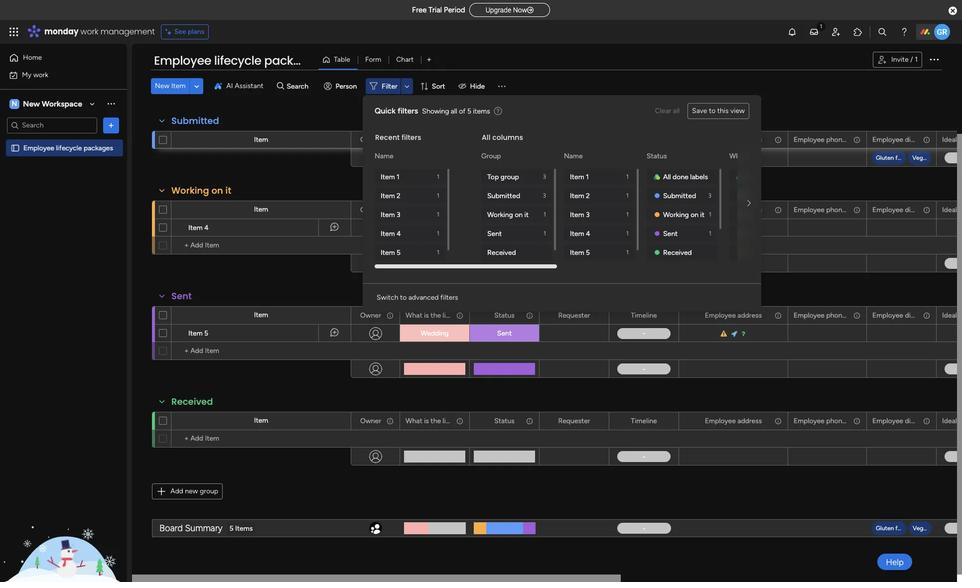 Task type: describe. For each thing, give the bounding box(es) containing it.
upgrade
[[486, 6, 511, 14]]

add view image
[[427, 56, 431, 64]]

timeline for third timeline field from the bottom
[[631, 206, 657, 214]]

done for 3
[[673, 173, 689, 181]]

help button
[[878, 554, 912, 571]]

top group
[[487, 173, 519, 181]]

apps image
[[853, 27, 863, 37]]

my work
[[22, 71, 48, 79]]

clear all
[[655, 107, 680, 115]]

dietary for 3rd employee dietary restriction "field" from the bottom of the page
[[905, 206, 927, 214]]

filters for quick
[[398, 106, 418, 116]]

column information image for 4th employee address field from the bottom
[[774, 136, 782, 144]]

top
[[487, 173, 499, 181]]

1 owner field from the top
[[358, 134, 384, 145]]

inbox image
[[809, 27, 819, 37]]

Search field
[[284, 79, 314, 93]]

to for switch
[[400, 294, 407, 302]]

3 number from the top
[[848, 311, 872, 320]]

1 employee dietary restriction field from the top
[[870, 134, 961, 145]]

column information image for third employee phone number field from the bottom of the page
[[853, 206, 861, 214]]

ideal a for 4th ideal a "field" from the bottom
[[942, 135, 962, 144]]

1 employee address field from the top
[[703, 134, 765, 145]]

options image for 4th employee address field from the bottom
[[774, 131, 781, 148]]

status field for received
[[492, 416, 517, 427]]

labels for baby
[[773, 173, 791, 181]]

anniversary
[[425, 224, 462, 232]]

management
[[101, 26, 155, 37]]

item 1 for 2nd name group from right
[[381, 173, 400, 181]]

it inside status group
[[700, 211, 705, 219]]

sort
[[432, 82, 445, 90]]

2 owner field from the top
[[358, 205, 384, 216]]

filter button
[[366, 78, 413, 94]]

restriction for 3rd employee dietary restriction "field" from the bottom of the page
[[929, 206, 961, 214]]

new workspace
[[23, 99, 82, 108]]

options image for second employee phone number field from the bottom of the page
[[853, 307, 860, 324]]

showing
[[422, 107, 449, 115]]

employee address for 3rd employee address field
[[705, 311, 762, 320]]

invite
[[891, 55, 909, 64]]

clear
[[655, 107, 671, 115]]

warning image for rocket icon corresponding to question image
[[721, 331, 728, 337]]

filters inside button
[[441, 294, 458, 302]]

options image for second owner field from the bottom of the page
[[386, 307, 393, 324]]

table button
[[318, 52, 358, 68]]

employee phone number for fourth employee phone number field from the top of the page
[[794, 417, 872, 425]]

address for 4th employee address field from the top
[[738, 417, 762, 425]]

working inside 'field'
[[171, 184, 209, 197]]

all inside button
[[673, 107, 680, 115]]

2 employee dietary restriction field from the top
[[870, 205, 961, 216]]

0 horizontal spatial wedding
[[421, 329, 449, 338]]

1 inside button
[[915, 55, 918, 64]]

quick
[[375, 106, 396, 116]]

4 employee dietary restriction field from the top
[[870, 416, 961, 427]]

options image for first employee dietary restriction "field" from the top of the page
[[922, 132, 929, 148]]

employee address for 3rd employee address field from the bottom of the page
[[705, 206, 762, 214]]

working inside status group
[[663, 211, 689, 219]]

filter
[[382, 82, 398, 90]]

employee lifecycle packages inside employee lifecycle packages 'field'
[[154, 52, 322, 69]]

monday
[[44, 26, 79, 37]]

column information image for 3rd employee dietary restriction "field" from the bottom of the page
[[923, 206, 931, 214]]

employee inside list box
[[23, 144, 54, 152]]

family illness
[[746, 248, 787, 257]]

dietary for 2nd employee dietary restriction "field" from the bottom of the page
[[905, 311, 927, 320]]

family
[[746, 248, 766, 257]]

column information image for fourth owner field from the top of the page
[[386, 417, 394, 425]]

3 status field from the top
[[492, 310, 517, 321]]

4 phone from the top
[[826, 417, 846, 425]]

employee for first employee dietary restriction "field" from the top of the page
[[873, 135, 903, 144]]

item 2 for 2nd name group from right
[[381, 192, 401, 200]]

help image
[[899, 27, 909, 37]]

question image
[[742, 225, 746, 232]]

owner for 1st owner field from the top of the page
[[360, 135, 381, 144]]

dietary for first employee dietary restriction "field" from the top of the page
[[905, 135, 927, 144]]

on inside working on it 'field'
[[212, 184, 223, 197]]

all done labels for baby
[[746, 173, 791, 181]]

angle down image
[[194, 82, 199, 90]]

switch
[[377, 294, 398, 302]]

ai assistant button
[[210, 78, 268, 94]]

address for 3rd employee address field from the bottom of the page
[[738, 206, 762, 214]]

ideal for 4th ideal a "field" from the top
[[942, 417, 957, 425]]

switch to advanced filters button
[[373, 290, 462, 306]]

status for submitted
[[494, 135, 515, 144]]

trial
[[429, 5, 442, 14]]

plans
[[188, 27, 204, 36]]

work for my
[[33, 71, 48, 79]]

4 employee address field from the top
[[703, 416, 765, 427]]

switch to advanced filters
[[377, 294, 458, 302]]

options image for 3rd employee address field
[[774, 307, 781, 324]]

2 + add item text field from the top
[[176, 433, 346, 445]]

received inside status group
[[663, 248, 692, 257]]

requester for first requester field from the bottom of the page
[[558, 417, 590, 425]]

received inside the group group
[[487, 248, 516, 257]]

2 employee address field from the top
[[703, 205, 765, 216]]

3 what is the life event? field from the top
[[403, 310, 475, 321]]

ideal for third ideal a "field" from the bottom
[[942, 206, 957, 214]]

employee lifecycle packages list box
[[0, 138, 127, 291]]

5 items
[[230, 524, 253, 533]]

ideal a for 4th ideal a "field" from the top
[[942, 417, 962, 425]]

my
[[22, 71, 32, 79]]

restriction for 2nd employee dietary restriction "field" from the bottom of the page
[[929, 311, 961, 320]]

dialog containing recent filters
[[363, 95, 962, 312]]

person
[[336, 82, 357, 90]]

free trial period
[[412, 5, 465, 14]]

options image for fourth employee dietary restriction "field"
[[922, 413, 929, 430]]

board
[[159, 523, 183, 534]]

2 gluten from the top
[[876, 525, 894, 532]]

new
[[185, 487, 198, 496]]

status for received
[[494, 417, 515, 425]]

sent inside status group
[[663, 229, 678, 238]]

question image
[[742, 331, 746, 337]]

all columns
[[482, 133, 523, 143]]

group group
[[481, 169, 554, 261]]

0 horizontal spatial 4
[[204, 224, 209, 232]]

1 timeline field from the top
[[629, 205, 660, 216]]

work
[[407, 224, 424, 232]]

column information image for fourth what is the life event? "field" from the top of the page
[[456, 417, 464, 425]]

items
[[235, 524, 253, 533]]

group inside the "add new group" button
[[200, 487, 218, 496]]

column information image for fourth employee phone number field from the top of the page
[[853, 417, 861, 425]]

form button
[[358, 52, 389, 68]]

employee for 3rd employee address field
[[705, 311, 736, 320]]

home
[[23, 53, 42, 62]]

restriction for fourth employee dietary restriction "field"
[[929, 417, 961, 425]]

column information image for first employee dietary restriction "field" from the top of the page
[[923, 136, 931, 144]]

owner for fourth owner field from the top of the page
[[360, 417, 381, 425]]

clear all button
[[651, 103, 684, 119]]

employee dietary restriction for 3rd employee dietary restriction "field" from the bottom of the page
[[873, 206, 961, 214]]

new item button
[[151, 78, 190, 94]]

2 what is the life event? field from the top
[[403, 205, 475, 216]]

baby
[[746, 192, 761, 200]]

column information image for 2nd employee dietary restriction "field" from the bottom of the page
[[923, 312, 931, 320]]

lottie animation element
[[0, 482, 127, 583]]

options image for 3rd employee dietary restriction "field" from the bottom of the page
[[922, 202, 929, 218]]

3 employee phone number field from the top
[[791, 310, 872, 321]]

status field for working on it
[[492, 205, 517, 216]]

timeline for 2nd timeline field from the top
[[631, 311, 657, 320]]

save to this view button
[[688, 103, 749, 119]]

2 gluten free from the top
[[876, 525, 906, 532]]

1 gluten from the top
[[876, 154, 894, 161]]

Working on it field
[[169, 184, 234, 197]]

work anniversary
[[407, 224, 462, 232]]

/
[[911, 55, 913, 64]]

grievance
[[746, 229, 778, 238]]

2 name group from the left
[[564, 169, 637, 261]]

sent inside the group group
[[487, 229, 502, 238]]

employee for 3rd employee dietary restriction "field" from the bottom of the page
[[873, 206, 903, 214]]

Employee lifecycle packages field
[[151, 52, 322, 69]]

1 vegan from the top
[[913, 154, 930, 161]]

summary
[[185, 523, 223, 534]]

employee dietary restriction for 2nd employee dietary restriction "field" from the bottom of the page
[[873, 311, 961, 320]]

select product image
[[9, 27, 19, 37]]

employee for 2nd employee dietary restriction "field" from the bottom of the page
[[873, 311, 903, 320]]

wedding inside what is the life event? group
[[746, 211, 774, 219]]

chart
[[396, 55, 414, 64]]

employee for 3rd employee address field from the bottom of the page
[[705, 206, 736, 214]]

column information image for fourth employee dietary restriction "field"
[[923, 417, 931, 425]]

ideal for 4th ideal a "field" from the bottom
[[942, 135, 957, 144]]

help
[[886, 557, 904, 567]]

1 gluten free from the top
[[876, 154, 906, 161]]

save to this view
[[692, 107, 745, 115]]

3 ideal a field from the top
[[940, 310, 962, 321]]

sort button
[[416, 78, 451, 94]]

ai assistant
[[226, 82, 264, 90]]

2 for 2nd name group from right
[[397, 192, 401, 200]]

now
[[513, 6, 527, 14]]

employee for fourth employee phone number field from the top of the page
[[794, 417, 825, 425]]

lottie animation image
[[0, 482, 127, 583]]

dapulse close image
[[949, 6, 957, 16]]

1 name group from the left
[[375, 169, 447, 261]]

item 3 for 2nd name group from right
[[381, 211, 400, 219]]

new for new workspace
[[23, 99, 40, 108]]

workspace
[[42, 99, 82, 108]]

public board image
[[10, 143, 20, 153]]

person button
[[320, 78, 363, 94]]

column information image for second owner field from the bottom of the page
[[386, 312, 394, 320]]

options image for fourth employee phone number field from the top of the page
[[853, 413, 860, 430]]

3 employee dietary restriction field from the top
[[870, 310, 961, 321]]

upgrade now link
[[469, 3, 550, 17]]

quick filters showing all of 5 items
[[375, 106, 490, 116]]

address for 4th employee address field from the bottom
[[738, 135, 762, 144]]

free
[[412, 5, 427, 14]]

new for new item
[[155, 82, 170, 90]]

home button
[[6, 50, 107, 66]]

a for third ideal a "field" from the bottom
[[959, 206, 962, 214]]

2 free from the top
[[896, 525, 906, 532]]

4 what is the life event? field from the top
[[403, 416, 475, 427]]

options image for first employee phone number field from the top of the page
[[853, 131, 860, 148]]

employee for employee lifecycle packages 'field'
[[154, 52, 211, 69]]

3 phone from the top
[[826, 311, 846, 320]]

4 for 2nd name group
[[586, 229, 590, 238]]



Task type: vqa. For each thing, say whether or not it's contained in the screenshot.
All done labels within What is the life event? group
yes



Task type: locate. For each thing, give the bounding box(es) containing it.
2 employee phone number field from the top
[[791, 205, 872, 216]]

2 vertical spatial timeline field
[[629, 416, 660, 427]]

what is the life event? group
[[730, 169, 802, 298]]

employee lifecycle packages up ai assistant button
[[154, 52, 322, 69]]

3 inside status group
[[708, 192, 712, 199]]

0 vertical spatial new
[[155, 82, 170, 90]]

submitted inside status group
[[663, 192, 696, 200]]

a for 4th ideal a "field" from the top
[[959, 417, 962, 425]]

item 1
[[381, 173, 400, 181], [570, 173, 589, 181]]

chart button
[[389, 52, 421, 68]]

restriction for first employee dietary restriction "field" from the top of the page
[[929, 135, 961, 144]]

1 horizontal spatial 4
[[397, 229, 401, 238]]

1 name from the left
[[375, 152, 393, 160]]

0 horizontal spatial group
[[200, 487, 218, 496]]

working on it
[[171, 184, 231, 197], [487, 211, 529, 219], [663, 211, 705, 219], [484, 224, 525, 232]]

0 vertical spatial rocket image
[[731, 225, 738, 232]]

to for save
[[709, 107, 716, 115]]

3
[[543, 173, 546, 180], [543, 192, 546, 199], [708, 192, 712, 199], [397, 211, 400, 219], [586, 211, 590, 219]]

2 number from the top
[[848, 206, 872, 214]]

2 item 1 from the left
[[570, 173, 589, 181]]

item 1 for 2nd name group
[[570, 173, 589, 181]]

item inside button
[[171, 82, 186, 90]]

0 horizontal spatial received
[[171, 396, 213, 408]]

status field for submitted
[[492, 134, 517, 145]]

2 all done labels from the left
[[746, 173, 791, 181]]

0 horizontal spatial 2
[[397, 192, 401, 200]]

0 vertical spatial to
[[709, 107, 716, 115]]

employee for 4th employee address field from the bottom
[[705, 135, 736, 144]]

board summary
[[159, 523, 223, 534]]

2 a from the top
[[959, 206, 962, 214]]

1 horizontal spatial item 3
[[570, 211, 590, 219]]

2 vertical spatial filters
[[441, 294, 458, 302]]

2 phone from the top
[[826, 206, 846, 214]]

0 horizontal spatial name group
[[375, 169, 447, 261]]

column information image for 4th employee address field from the top
[[774, 417, 782, 425]]

1 vertical spatial + add item text field
[[176, 433, 346, 445]]

all done labels for 3
[[663, 173, 708, 181]]

group inside the group group
[[501, 173, 519, 181]]

1 requester field from the top
[[556, 205, 593, 216]]

employee phone number for second employee phone number field from the bottom of the page
[[794, 311, 872, 320]]

Employee phone number field
[[791, 134, 872, 145], [791, 205, 872, 216], [791, 310, 872, 321], [791, 416, 872, 427]]

rocket image left question icon
[[731, 225, 738, 232]]

1 vertical spatial employee lifecycle packages
[[23, 144, 113, 152]]

add
[[170, 487, 183, 496]]

1 restriction from the top
[[929, 135, 961, 144]]

labels inside what is the life event? group
[[773, 173, 791, 181]]

1 warning image from the top
[[721, 225, 728, 232]]

2 ideal from the top
[[942, 206, 957, 214]]

assistant
[[235, 82, 264, 90]]

employee inside 'field'
[[154, 52, 211, 69]]

1 horizontal spatial done
[[755, 173, 771, 181]]

advanced
[[408, 294, 439, 302]]

status for working on it
[[494, 206, 515, 214]]

lifecycle up ai assistant button
[[214, 52, 261, 69]]

1 image
[[817, 20, 826, 32]]

1 horizontal spatial item 4
[[381, 229, 401, 238]]

1 address from the top
[[738, 135, 762, 144]]

item 4 for 2nd name group
[[570, 229, 590, 238]]

4 employee phone number field from the top
[[791, 416, 872, 427]]

working on it inside the group group
[[487, 211, 529, 219]]

2 horizontal spatial item 4
[[570, 229, 590, 238]]

1 employee phone number from the top
[[794, 135, 872, 144]]

2 timeline field from the top
[[629, 310, 660, 321]]

employee dietary restriction
[[873, 135, 961, 144], [873, 206, 961, 214], [873, 311, 961, 320], [873, 417, 961, 425]]

filters for recent
[[402, 133, 421, 143]]

item 2 for 2nd name group
[[570, 192, 590, 200]]

3 employee phone number from the top
[[794, 311, 872, 320]]

Status field
[[492, 134, 517, 145], [492, 205, 517, 216], [492, 310, 517, 321], [492, 416, 517, 427]]

4 number from the top
[[848, 417, 872, 425]]

done
[[673, 173, 689, 181], [755, 173, 771, 181]]

a for 4th ideal a "field" from the bottom
[[959, 135, 962, 144]]

2 horizontal spatial all
[[746, 173, 754, 181]]

working
[[171, 184, 209, 197], [487, 211, 513, 219], [663, 211, 689, 219], [484, 224, 510, 232]]

on
[[212, 184, 223, 197], [515, 211, 523, 219], [691, 211, 699, 219], [511, 224, 519, 232]]

1 all from the left
[[673, 107, 680, 115]]

1 horizontal spatial labels
[[773, 173, 791, 181]]

0 vertical spatial filters
[[398, 106, 418, 116]]

1 phone from the top
[[826, 135, 846, 144]]

to right switch
[[400, 294, 407, 302]]

1 requester from the top
[[558, 206, 590, 214]]

+ Add Item text field
[[176, 345, 346, 357], [176, 433, 346, 445]]

column information image
[[386, 136, 394, 144], [774, 136, 782, 144], [386, 206, 394, 214], [526, 206, 534, 214], [853, 206, 861, 214], [386, 312, 394, 320], [456, 312, 464, 320], [853, 312, 861, 320], [923, 312, 931, 320], [386, 417, 394, 425], [456, 417, 464, 425], [526, 417, 534, 425], [774, 417, 782, 425], [853, 417, 861, 425], [923, 417, 931, 425]]

2 restriction from the top
[[929, 206, 961, 214]]

lifecycle inside list box
[[56, 144, 82, 152]]

1 employee address from the top
[[705, 135, 762, 144]]

employee for 4th employee address field from the top
[[705, 417, 736, 425]]

hide button
[[454, 78, 491, 94]]

lifecycle inside 'field'
[[214, 52, 261, 69]]

1 horizontal spatial all
[[663, 173, 671, 181]]

number
[[848, 135, 872, 144], [848, 206, 872, 214], [848, 311, 872, 320], [848, 417, 872, 425]]

1 horizontal spatial item 1
[[570, 173, 589, 181]]

it
[[226, 184, 231, 197], [525, 211, 529, 219], [700, 211, 705, 219], [521, 224, 525, 232]]

new
[[155, 82, 170, 90], [23, 99, 40, 108]]

wedding up grievance
[[746, 211, 774, 219]]

status group
[[647, 169, 720, 298]]

item 5 for 2nd name group from right
[[381, 248, 401, 257]]

1 vertical spatial requester field
[[556, 310, 593, 321]]

work for monday
[[81, 26, 98, 37]]

2 requester field from the top
[[556, 310, 593, 321]]

2 rocket image from the top
[[731, 331, 738, 337]]

group right top
[[501, 173, 519, 181]]

recent filters
[[375, 133, 421, 143]]

n
[[12, 99, 17, 108]]

done for baby
[[755, 173, 771, 181]]

column information image for status field related to received
[[526, 417, 534, 425]]

1 vertical spatial vegan
[[913, 525, 930, 532]]

3 address from the top
[[738, 311, 762, 320]]

2 labels from the left
[[773, 173, 791, 181]]

1 vertical spatial lifecycle
[[56, 144, 82, 152]]

0 horizontal spatial labels
[[690, 173, 708, 181]]

to
[[709, 107, 716, 115], [400, 294, 407, 302]]

requester for 1st requester field from the top of the page
[[558, 206, 590, 214]]

workspace image
[[9, 98, 19, 109]]

working on it inside status group
[[663, 211, 705, 219]]

Timeline field
[[629, 205, 660, 216], [629, 310, 660, 321], [629, 416, 660, 427]]

all for what is the life event?
[[746, 173, 754, 181]]

new left "angle down" icon
[[155, 82, 170, 90]]

0 horizontal spatial all done labels
[[663, 173, 708, 181]]

on inside status group
[[691, 211, 699, 219]]

Ideal A field
[[940, 134, 962, 145], [940, 205, 962, 216], [940, 310, 962, 321], [940, 416, 962, 427]]

2 address from the top
[[738, 206, 762, 214]]

3 owner field from the top
[[358, 310, 384, 321]]

warning image
[[721, 225, 728, 232], [721, 331, 728, 337]]

see plans button
[[161, 24, 209, 39]]

1 vertical spatial gluten free
[[876, 525, 906, 532]]

1 vertical spatial group
[[200, 487, 218, 496]]

columns
[[492, 133, 523, 143]]

1 vertical spatial new
[[23, 99, 40, 108]]

employee lifecycle packages down search in workspace field
[[23, 144, 113, 152]]

0 horizontal spatial item 1
[[381, 173, 400, 181]]

2 vertical spatial requester
[[558, 417, 590, 425]]

owner for third owner field from the bottom
[[360, 206, 381, 214]]

1 horizontal spatial wedding
[[746, 211, 774, 219]]

column information image for first employee phone number field from the top of the page
[[853, 136, 861, 144]]

0 horizontal spatial item 2
[[381, 192, 401, 200]]

0 horizontal spatial employee lifecycle packages
[[23, 144, 113, 152]]

1 ideal from the top
[[942, 135, 957, 144]]

form
[[365, 55, 381, 64]]

warning image left question icon
[[721, 225, 728, 232]]

1 horizontal spatial new
[[155, 82, 170, 90]]

1 2 from the left
[[397, 192, 401, 200]]

dialog
[[363, 95, 962, 312]]

column information image
[[853, 136, 861, 144], [923, 136, 931, 144], [774, 206, 782, 214], [923, 206, 931, 214], [526, 312, 534, 320], [774, 312, 782, 320]]

Requester field
[[556, 205, 593, 216], [556, 310, 593, 321], [556, 416, 593, 427]]

5
[[467, 107, 471, 115], [397, 248, 401, 257], [586, 248, 590, 257], [204, 329, 208, 338], [230, 524, 234, 533]]

dietary
[[905, 135, 927, 144], [905, 206, 927, 214], [905, 311, 927, 320], [905, 417, 927, 425]]

5 inside the quick filters showing all of 5 items
[[467, 107, 471, 115]]

1 employee phone number field from the top
[[791, 134, 872, 145]]

0 vertical spatial warning image
[[721, 225, 728, 232]]

options image for fourth owner field from the top of the page
[[386, 413, 393, 430]]

2 vertical spatial requester field
[[556, 416, 593, 427]]

all for status
[[663, 173, 671, 181]]

packages down workspace options icon
[[84, 144, 113, 152]]

options image
[[928, 53, 940, 65], [525, 307, 532, 324], [665, 307, 672, 324], [922, 307, 929, 324], [455, 413, 462, 430], [525, 413, 532, 430], [595, 413, 602, 430], [774, 413, 781, 430]]

dietary for fourth employee dietary restriction "field"
[[905, 417, 927, 425]]

3 ideal from the top
[[942, 311, 957, 320]]

v2 search image
[[277, 81, 284, 92]]

1 status field from the top
[[492, 134, 517, 145]]

0 horizontal spatial work
[[33, 71, 48, 79]]

2 horizontal spatial 4
[[586, 229, 590, 238]]

0 vertical spatial group
[[501, 173, 519, 181]]

arrow down image
[[401, 80, 413, 92]]

item 5 for 2nd name group
[[570, 248, 590, 257]]

1 free from the top
[[896, 154, 906, 161]]

my work button
[[6, 67, 107, 83]]

search everything image
[[878, 27, 888, 37]]

1 ideal a field from the top
[[940, 134, 962, 145]]

4 restriction from the top
[[929, 417, 961, 425]]

1
[[915, 55, 918, 64], [397, 173, 400, 181], [586, 173, 589, 181], [437, 173, 440, 180], [626, 173, 629, 180], [437, 192, 440, 199], [626, 192, 629, 199], [437, 211, 440, 218], [544, 211, 546, 218], [626, 211, 629, 218], [709, 211, 712, 218], [437, 230, 440, 237], [544, 230, 546, 237], [626, 230, 629, 237], [709, 230, 712, 237], [437, 249, 440, 256], [626, 249, 629, 256]]

1 horizontal spatial item 5
[[381, 248, 401, 257]]

1 employee dietary restriction from the top
[[873, 135, 961, 144]]

3 requester field from the top
[[556, 416, 593, 427]]

3 timeline from the top
[[631, 417, 657, 425]]

0 vertical spatial lifecycle
[[214, 52, 261, 69]]

filters
[[398, 106, 418, 116], [402, 133, 421, 143], [441, 294, 458, 302]]

wedding
[[746, 211, 774, 219], [421, 329, 449, 338]]

labels for 3
[[690, 173, 708, 181]]

new right n
[[23, 99, 40, 108]]

0 horizontal spatial all
[[451, 107, 457, 115]]

1 horizontal spatial to
[[709, 107, 716, 115]]

done inside what is the life event? group
[[755, 173, 771, 181]]

ideal a for third ideal a "field" from the top
[[942, 311, 962, 320]]

menu image
[[497, 81, 507, 91]]

2 employee dietary restriction from the top
[[873, 206, 961, 214]]

requester for second requester field from the bottom
[[558, 311, 590, 320]]

column information image for 3rd employee address field
[[774, 312, 782, 320]]

see plans
[[174, 27, 204, 36]]

life
[[443, 135, 452, 144], [767, 152, 776, 160], [443, 206, 452, 214], [443, 311, 452, 320], [443, 417, 452, 425]]

column information image for second employee phone number field from the bottom of the page
[[853, 312, 861, 320]]

3 restriction from the top
[[929, 311, 961, 320]]

0 horizontal spatial lifecycle
[[56, 144, 82, 152]]

2 ideal a from the top
[[942, 206, 962, 214]]

this
[[717, 107, 729, 115]]

on inside the group group
[[515, 211, 523, 219]]

0 vertical spatial vegan
[[913, 154, 930, 161]]

2 warning image from the top
[[721, 331, 728, 337]]

1 horizontal spatial all done labels
[[746, 173, 791, 181]]

dapulse rightstroke image
[[527, 6, 534, 14]]

work
[[81, 26, 98, 37], [33, 71, 48, 79]]

work right the "my"
[[33, 71, 48, 79]]

column information image for 3rd employee address field from the bottom of the page
[[774, 206, 782, 214]]

new inside workspace selection element
[[23, 99, 40, 108]]

to left this
[[709, 107, 716, 115]]

item 3 for 2nd name group
[[570, 211, 590, 219]]

address
[[738, 135, 762, 144], [738, 206, 762, 214], [738, 311, 762, 320], [738, 417, 762, 425]]

a for third ideal a "field" from the top
[[959, 311, 962, 320]]

employee dietary restriction for first employee dietary restriction "field" from the top of the page
[[873, 135, 961, 144]]

all inside status group
[[663, 173, 671, 181]]

lifecycle down search in workspace field
[[56, 144, 82, 152]]

2 employee phone number from the top
[[794, 206, 872, 214]]

4 owner from the top
[[360, 417, 381, 425]]

2
[[397, 192, 401, 200], [586, 192, 590, 200]]

notifications image
[[787, 27, 797, 37]]

what
[[406, 135, 422, 144], [730, 152, 746, 160], [406, 206, 422, 214], [406, 311, 422, 320], [406, 417, 422, 425]]

Search in workspace field
[[21, 120, 83, 131]]

filters right quick
[[398, 106, 418, 116]]

upgrade now
[[486, 6, 527, 14]]

4 for 2nd name group from right
[[397, 229, 401, 238]]

3 employee dietary restriction from the top
[[873, 311, 961, 320]]

ideal a for third ideal a "field" from the bottom
[[942, 206, 962, 214]]

1 vertical spatial timeline
[[631, 311, 657, 320]]

2 status field from the top
[[492, 205, 517, 216]]

options image
[[106, 120, 116, 130], [774, 131, 781, 148], [853, 131, 860, 148], [922, 132, 929, 148], [774, 202, 781, 219], [853, 202, 860, 219], [922, 202, 929, 218], [386, 307, 393, 324], [455, 307, 462, 324], [595, 307, 602, 324], [774, 307, 781, 324], [853, 307, 860, 324], [386, 413, 393, 430], [853, 413, 860, 430], [922, 413, 929, 430]]

0 vertical spatial employee lifecycle packages
[[154, 52, 322, 69]]

1 horizontal spatial employee lifecycle packages
[[154, 52, 322, 69]]

items
[[473, 107, 490, 115]]

new inside button
[[155, 82, 170, 90]]

status inside dialog
[[647, 152, 667, 160]]

3 requester from the top
[[558, 417, 590, 425]]

0 vertical spatial packages
[[264, 52, 322, 69]]

Received field
[[169, 396, 216, 409]]

1 vertical spatial to
[[400, 294, 407, 302]]

of
[[459, 107, 466, 115]]

0 vertical spatial timeline field
[[629, 205, 660, 216]]

ideal for third ideal a "field" from the top
[[942, 311, 957, 320]]

options image for 3rd employee address field from the bottom of the page
[[774, 202, 781, 219]]

2 vertical spatial timeline
[[631, 417, 657, 425]]

item 5
[[381, 248, 401, 257], [570, 248, 590, 257], [188, 329, 208, 338]]

employee phone number
[[794, 135, 872, 144], [794, 206, 872, 214], [794, 311, 872, 320], [794, 417, 872, 425]]

add new group button
[[152, 484, 223, 500]]

3 a from the top
[[959, 311, 962, 320]]

1 horizontal spatial work
[[81, 26, 98, 37]]

employee for first employee phone number field from the top of the page
[[794, 135, 825, 144]]

0 horizontal spatial item 5
[[188, 329, 208, 338]]

Employee address field
[[703, 134, 765, 145], [703, 205, 765, 216], [703, 310, 765, 321], [703, 416, 765, 427]]

4 ideal a from the top
[[942, 417, 962, 425]]

filters right advanced
[[441, 294, 458, 302]]

0 vertical spatial free
[[896, 154, 906, 161]]

invite members image
[[831, 27, 841, 37]]

wedding down advanced
[[421, 329, 449, 338]]

1 + add item text field from the top
[[176, 345, 346, 357]]

employee phone number for third employee phone number field from the bottom of the page
[[794, 206, 872, 214]]

all
[[673, 107, 680, 115], [451, 107, 457, 115]]

2 item 3 from the left
[[570, 211, 590, 219]]

rocket image left question image
[[731, 331, 738, 337]]

all inside the quick filters showing all of 5 items
[[451, 107, 457, 115]]

0 vertical spatial requester field
[[556, 205, 593, 216]]

2 requester from the top
[[558, 311, 590, 320]]

0 horizontal spatial item 4
[[188, 224, 209, 232]]

0 vertical spatial wedding
[[746, 211, 774, 219]]

employee dietary restriction for fourth employee dietary restriction "field"
[[873, 417, 961, 425]]

0 horizontal spatial name
[[375, 152, 393, 160]]

it inside 'field'
[[226, 184, 231, 197]]

invite / 1 button
[[873, 52, 922, 68]]

received inside received field
[[171, 396, 213, 408]]

3 ideal a from the top
[[942, 311, 962, 320]]

the
[[431, 135, 441, 144], [755, 152, 765, 160], [431, 206, 441, 214], [431, 311, 441, 320], [431, 417, 441, 425]]

1 horizontal spatial name group
[[564, 169, 637, 261]]

option
[[0, 139, 127, 141]]

1 dietary from the top
[[905, 135, 927, 144]]

submitted inside the group group
[[487, 192, 520, 200]]

greg robinson image
[[934, 24, 950, 40]]

1 vertical spatial rocket image
[[731, 331, 738, 337]]

sent
[[487, 229, 502, 238], [663, 229, 678, 238], [171, 290, 192, 302], [497, 329, 512, 338]]

4
[[204, 224, 209, 232], [397, 229, 401, 238], [586, 229, 590, 238]]

1 horizontal spatial group
[[501, 173, 519, 181]]

warning image for question icon rocket icon
[[721, 225, 728, 232]]

working on it inside 'field'
[[171, 184, 231, 197]]

address for 3rd employee address field
[[738, 311, 762, 320]]

working inside the group group
[[487, 211, 513, 219]]

received
[[487, 248, 516, 257], [663, 248, 692, 257], [171, 396, 213, 408]]

done inside status group
[[673, 173, 689, 181]]

it inside the group group
[[525, 211, 529, 219]]

1 vertical spatial requester
[[558, 311, 590, 320]]

0 horizontal spatial all
[[482, 133, 491, 143]]

all done labels inside status group
[[663, 173, 708, 181]]

workspace options image
[[106, 99, 116, 109]]

0 vertical spatial timeline
[[631, 206, 657, 214]]

employee phone number for first employee phone number field from the top of the page
[[794, 135, 872, 144]]

name
[[375, 152, 393, 160], [564, 152, 583, 160]]

packages up 'search' field
[[264, 52, 322, 69]]

3 timeline field from the top
[[629, 416, 660, 427]]

Sent field
[[169, 290, 194, 303]]

labels inside status group
[[690, 173, 708, 181]]

lifecycle
[[214, 52, 261, 69], [56, 144, 82, 152]]

packages inside employee lifecycle packages 'field'
[[264, 52, 322, 69]]

item 4 for 2nd name group from right
[[381, 229, 401, 238]]

1 horizontal spatial all
[[673, 107, 680, 115]]

1 vertical spatial packages
[[84, 144, 113, 152]]

0 horizontal spatial submitted
[[171, 115, 219, 127]]

warning image left question image
[[721, 331, 728, 337]]

1 ideal a from the top
[[942, 135, 962, 144]]

see
[[174, 27, 186, 36]]

1 vertical spatial free
[[896, 525, 906, 532]]

rocket image
[[731, 225, 738, 232], [731, 331, 738, 337]]

0 vertical spatial gluten free
[[876, 154, 906, 161]]

rocket image for question icon
[[731, 225, 738, 232]]

0 vertical spatial work
[[81, 26, 98, 37]]

owner for second owner field from the bottom of the page
[[360, 311, 381, 320]]

0 vertical spatial gluten
[[876, 154, 894, 161]]

2 for 2nd name group
[[586, 192, 590, 200]]

save
[[692, 107, 707, 115]]

employee address
[[705, 135, 762, 144], [705, 206, 762, 214], [705, 311, 762, 320], [705, 417, 762, 425]]

requester
[[558, 206, 590, 214], [558, 311, 590, 320], [558, 417, 590, 425]]

learn more image
[[494, 107, 502, 116]]

all left of
[[451, 107, 457, 115]]

1 number from the top
[[848, 135, 872, 144]]

1 vertical spatial gluten
[[876, 525, 894, 532]]

all right "clear" on the top right of the page
[[673, 107, 680, 115]]

2 ideal a field from the top
[[940, 205, 962, 216]]

1 vertical spatial work
[[33, 71, 48, 79]]

1 horizontal spatial 2
[[586, 192, 590, 200]]

employee for fourth employee dietary restriction "field"
[[873, 417, 903, 425]]

work right the monday
[[81, 26, 98, 37]]

1 item 1 from the left
[[381, 173, 400, 181]]

+ Add Item text field
[[176, 240, 346, 252]]

sent inside field
[[171, 290, 192, 302]]

4 ideal from the top
[[942, 417, 957, 425]]

What is the life event? field
[[403, 134, 475, 145], [403, 205, 475, 216], [403, 310, 475, 321], [403, 416, 475, 427]]

packages inside employee lifecycle packages list box
[[84, 144, 113, 152]]

all done labels
[[663, 173, 708, 181], [746, 173, 791, 181]]

1 horizontal spatial received
[[487, 248, 516, 257]]

0 horizontal spatial new
[[23, 99, 40, 108]]

4 a from the top
[[959, 417, 962, 425]]

1 horizontal spatial item 2
[[570, 192, 590, 200]]

1 rocket image from the top
[[731, 225, 738, 232]]

invite / 1
[[891, 55, 918, 64]]

name for 2nd name group from right
[[375, 152, 393, 160]]

4 employee address from the top
[[705, 417, 762, 425]]

2 horizontal spatial received
[[663, 248, 692, 257]]

0 vertical spatial requester
[[558, 206, 590, 214]]

employee address for 4th employee address field from the top
[[705, 417, 762, 425]]

all done labels inside what is the life event? group
[[746, 173, 791, 181]]

ideal
[[942, 135, 957, 144], [942, 206, 957, 214], [942, 311, 957, 320], [942, 417, 957, 425]]

name group
[[375, 169, 447, 261], [564, 169, 637, 261]]

2 horizontal spatial item 5
[[570, 248, 590, 257]]

0 horizontal spatial item 3
[[381, 211, 400, 219]]

employee for third employee phone number field from the bottom of the page
[[794, 206, 825, 214]]

work inside my work button
[[33, 71, 48, 79]]

rocket image for question image
[[731, 331, 738, 337]]

table
[[334, 55, 350, 64]]

4 owner field from the top
[[358, 416, 384, 427]]

Submitted field
[[169, 115, 222, 128]]

Employee dietary restriction field
[[870, 134, 961, 145], [870, 205, 961, 216], [870, 310, 961, 321], [870, 416, 961, 427]]

recent
[[375, 133, 400, 143]]

1 timeline from the top
[[631, 206, 657, 214]]

workspace selection element
[[9, 98, 84, 110]]

packages
[[264, 52, 322, 69], [84, 144, 113, 152]]

illness
[[768, 248, 787, 257]]

0 horizontal spatial to
[[400, 294, 407, 302]]

1 vertical spatial warning image
[[721, 331, 728, 337]]

4 address from the top
[[738, 417, 762, 425]]

hide
[[470, 82, 485, 90]]

options image for third employee phone number field from the bottom of the page
[[853, 202, 860, 219]]

owner
[[360, 135, 381, 144], [360, 206, 381, 214], [360, 311, 381, 320], [360, 417, 381, 425]]

period
[[444, 5, 465, 14]]

2 vegan from the top
[[913, 525, 930, 532]]

4 dietary from the top
[[905, 417, 927, 425]]

Owner field
[[358, 134, 384, 145], [358, 205, 384, 216], [358, 310, 384, 321], [358, 416, 384, 427]]

2 horizontal spatial submitted
[[663, 192, 696, 200]]

ai
[[226, 82, 233, 90]]

employee for second employee phone number field from the bottom of the page
[[794, 311, 825, 320]]

3 employee address from the top
[[705, 311, 762, 320]]

1 all done labels from the left
[[663, 173, 708, 181]]

submitted
[[171, 115, 219, 127], [487, 192, 520, 200], [663, 192, 696, 200]]

1 horizontal spatial packages
[[264, 52, 322, 69]]

filters right recent
[[402, 133, 421, 143]]

group
[[481, 152, 501, 160]]

group
[[501, 173, 519, 181], [200, 487, 218, 496]]

all inside what is the life event? group
[[746, 173, 754, 181]]

1 horizontal spatial submitted
[[487, 192, 520, 200]]

1 vertical spatial wedding
[[421, 329, 449, 338]]

employee lifecycle packages inside employee lifecycle packages list box
[[23, 144, 113, 152]]

what is the life event?
[[406, 135, 475, 144], [730, 152, 799, 160], [406, 206, 475, 214], [406, 311, 475, 320], [406, 417, 475, 425]]

1 vertical spatial filters
[[402, 133, 421, 143]]

employee
[[154, 52, 211, 69], [705, 135, 736, 144], [794, 135, 825, 144], [873, 135, 903, 144], [23, 144, 54, 152], [705, 206, 736, 214], [794, 206, 825, 214], [873, 206, 903, 214], [705, 311, 736, 320], [794, 311, 825, 320], [873, 311, 903, 320], [705, 417, 736, 425], [794, 417, 825, 425], [873, 417, 903, 425]]

4 status field from the top
[[492, 416, 517, 427]]

item 3
[[381, 211, 400, 219], [570, 211, 590, 219]]

1 vertical spatial timeline field
[[629, 310, 660, 321]]

submitted inside field
[[171, 115, 219, 127]]

4 ideal a field from the top
[[940, 416, 962, 427]]

0 horizontal spatial done
[[673, 173, 689, 181]]

new item
[[155, 82, 186, 90]]

phone
[[826, 135, 846, 144], [826, 206, 846, 214], [826, 311, 846, 320], [826, 417, 846, 425]]

1 horizontal spatial name
[[564, 152, 583, 160]]

add new group
[[170, 487, 218, 496]]

1 horizontal spatial lifecycle
[[214, 52, 261, 69]]

1 what is the life event? field from the top
[[403, 134, 475, 145]]

employee address for 4th employee address field from the bottom
[[705, 135, 762, 144]]

3 employee address field from the top
[[703, 310, 765, 321]]

0 vertical spatial + add item text field
[[176, 345, 346, 357]]

3 dietary from the top
[[905, 311, 927, 320]]

options image for third what is the life event? "field"
[[455, 307, 462, 324]]

group right the new
[[200, 487, 218, 496]]

2 all from the left
[[451, 107, 457, 115]]

monday work management
[[44, 26, 155, 37]]

view
[[731, 107, 745, 115]]

2 2 from the left
[[586, 192, 590, 200]]

0 horizontal spatial packages
[[84, 144, 113, 152]]

ai logo image
[[214, 82, 222, 90]]

4 employee dietary restriction from the top
[[873, 417, 961, 425]]



